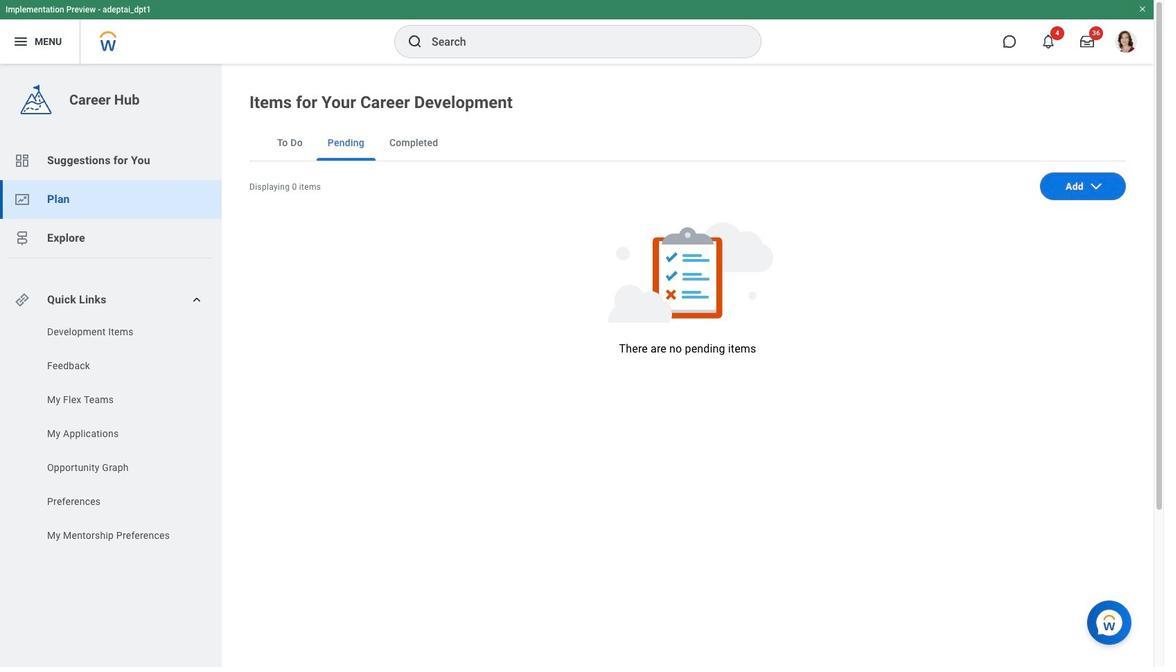 Task type: locate. For each thing, give the bounding box(es) containing it.
banner
[[0, 0, 1154, 64]]

timeline milestone image
[[14, 230, 30, 247]]

1 vertical spatial list
[[0, 325, 222, 546]]

inbox large image
[[1080, 35, 1094, 49]]

link image
[[14, 292, 30, 308]]

tab list
[[249, 125, 1126, 161]]

2 list from the top
[[0, 325, 222, 546]]

1 list from the top
[[0, 141, 222, 258]]

chevron down image
[[1089, 179, 1103, 193]]

0 vertical spatial list
[[0, 141, 222, 258]]

profile logan mcneil image
[[1115, 30, 1137, 55]]

dashboard image
[[14, 152, 30, 169]]

list
[[0, 141, 222, 258], [0, 325, 222, 546]]



Task type: describe. For each thing, give the bounding box(es) containing it.
onboarding home image
[[14, 191, 30, 208]]

justify image
[[12, 33, 29, 50]]

close environment banner image
[[1138, 5, 1147, 13]]

chevron up small image
[[190, 293, 204, 307]]

Search Workday  search field
[[432, 26, 732, 57]]

quick links element
[[14, 286, 211, 314]]

search image
[[407, 33, 423, 50]]

notifications large image
[[1041, 35, 1055, 49]]



Task type: vqa. For each thing, say whether or not it's contained in the screenshot.
1st exclamation circle icon from the left
no



